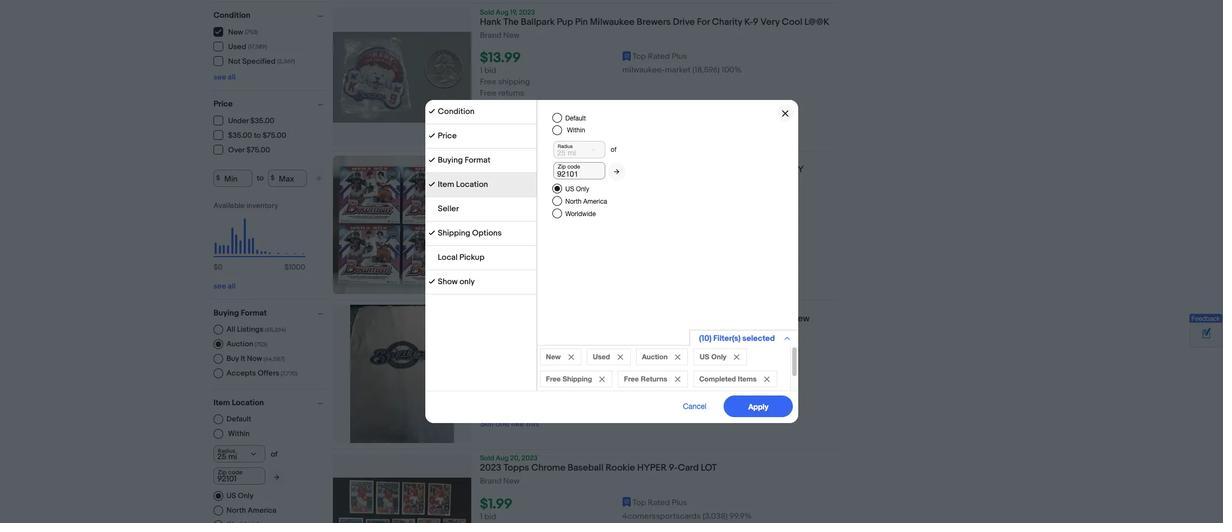 Task type: locate. For each thing, give the bounding box(es) containing it.
1 100% from the top
[[722, 65, 742, 75]]

brand down 'sealed'
[[480, 189, 502, 200]]

1 vertical spatial plus
[[672, 360, 688, 370]]

2023 for $1.99
[[522, 454, 538, 463]]

2 vertical spatial sold
[[480, 454, 495, 463]]

3 sold from the top
[[480, 454, 495, 463]]

0 vertical spatial lot
[[480, 164, 496, 175]]

2 vertical spatial this
[[526, 419, 540, 430]]

1 see all button from the top
[[214, 72, 236, 81]]

2 similar from the top
[[500, 259, 524, 269]]

milwaukee-market (18,596) 100% free shipping free returns view similar active items sell one like this
[[480, 65, 742, 121]]

(10)
[[699, 334, 712, 344]]

only left remove filter - item location - us only image
[[711, 353, 727, 361]]

3 like from the top
[[511, 419, 524, 430]]

none text field inside dialog
[[554, 162, 605, 180]]

shipping inside milwaukee-market (18,596) 100% free shipping
[[498, 385, 530, 396]]

all
[[227, 325, 236, 334]]

us only down (10)
[[700, 353, 727, 361]]

aug inside sold  aug 19, 2023 lot of 4 (four) 2021 bowman baseball trading cards mega boxes factory sealed brand new
[[496, 156, 509, 164]]

1 vertical spatial returns
[[498, 247, 525, 258]]

0 vertical spatial brewers
[[637, 17, 671, 28]]

2 one from the top
[[496, 270, 510, 280]]

show
[[438, 277, 458, 287]]

buying inside buying format 'tab'
[[438, 155, 463, 165]]

remove filter - condition - new image
[[568, 355, 574, 360]]

top for $13.99
[[633, 51, 646, 62]]

condition inside tab
[[438, 107, 475, 117]]

2 bid from the top
[[485, 225, 497, 235]]

0 vertical spatial bid
[[485, 66, 497, 76]]

0 vertical spatial item
[[438, 180, 454, 190]]

1 view similar active items link from the top
[[480, 100, 571, 110]]

1 vertical spatial active
[[526, 259, 548, 269]]

100% for milwaukee-market (18,596) 100% free shipping
[[722, 373, 742, 384]]

2 aug from the top
[[496, 156, 509, 164]]

0 horizontal spatial us
[[227, 491, 236, 501]]

item location
[[438, 180, 488, 190], [214, 398, 264, 408]]

0 vertical spatial milwaukee-
[[623, 65, 665, 75]]

2 like from the top
[[511, 270, 524, 280]]

1 vertical spatial buying format
[[214, 308, 267, 318]]

brewers inside milwaukee brewers promo sga blanket big huge 39" x 56" baseball brand new l@@k !
[[527, 314, 561, 325]]

aug left the 4
[[496, 156, 509, 164]]

item location inside tab
[[438, 180, 488, 190]]

all
[[228, 72, 236, 81], [228, 281, 236, 291]]

bid for $79.99
[[485, 225, 497, 235]]

100% for milwaukee-market (18,596) 100% free shipping free returns view similar active items sell one like this
[[722, 65, 742, 75]]

baseball for trading
[[611, 164, 647, 175]]

3 1 bid from the top
[[480, 512, 497, 522]]

view similar active items link for $79.99
[[480, 259, 571, 269]]

2 top rated plus from the top
[[633, 360, 688, 370]]

19, right hank
[[511, 8, 518, 17]]

free inside milwaukee-market (18,596) 100% free shipping
[[480, 385, 497, 396]]

3 active from the top
[[526, 408, 548, 418]]

2 sold from the top
[[480, 156, 495, 164]]

filter applied image inside 'price' tab
[[429, 132, 435, 139]]

1 see all from the top
[[214, 72, 236, 81]]

like inside free shipping free returns view similar active items sell one like this
[[511, 270, 524, 280]]

this inside view similar active items sell one like this
[[526, 419, 540, 430]]

north america
[[565, 198, 607, 206], [227, 506, 277, 515]]

used (17,389)
[[228, 42, 267, 51]]

price up under
[[214, 99, 233, 109]]

3 rated from the top
[[648, 498, 670, 508]]

1 this from the top
[[526, 111, 540, 121]]

all for condition
[[228, 72, 236, 81]]

2 all from the top
[[228, 281, 236, 291]]

plus up 4cornerssportscards (3,038) 99.9%
[[672, 498, 688, 508]]

cool
[[782, 17, 803, 28]]

0 vertical spatial default
[[565, 115, 586, 122]]

lot
[[480, 164, 496, 175], [701, 463, 717, 474]]

remove filter - shipping options - free shipping image
[[600, 377, 605, 382]]

2 see from the top
[[214, 281, 226, 291]]

item inside item location tab
[[438, 180, 454, 190]]

sold for $79.99
[[480, 156, 495, 164]]

items inside view similar active items sell one like this
[[550, 408, 571, 418]]

0 vertical spatial location
[[456, 180, 488, 190]]

100% down remove filter - item location - us only image
[[722, 373, 742, 384]]

show only
[[438, 277, 475, 287]]

1 for $1.99
[[480, 512, 483, 522]]

apply within image
[[614, 168, 619, 175]]

2 vertical spatial shipping
[[498, 385, 530, 396]]

plus down drive
[[672, 51, 688, 62]]

1 vertical spatial of
[[271, 450, 278, 459]]

brewers left promo at the left bottom
[[527, 314, 561, 325]]

0 horizontal spatial used
[[228, 42, 246, 51]]

(753) for auction
[[255, 341, 267, 348]]

3 similar from the top
[[500, 408, 524, 418]]

1 vertical spatial bid
[[485, 225, 497, 235]]

sell one like this link
[[480, 111, 540, 121], [480, 270, 540, 280], [480, 419, 540, 430]]

0 horizontal spatial l@@k
[[480, 325, 505, 336]]

selected
[[743, 334, 775, 344]]

1 vertical spatial within
[[228, 429, 250, 439]]

milwaukee inside milwaukee brewers promo sga blanket big huge 39" x 56" baseball brand new l@@k !
[[480, 314, 525, 325]]

sold left 20,
[[480, 454, 495, 463]]

top rated plus down sold  aug 19, 2023 hank the ballpark pup pin milwaukee brewers drive for charity k-9 very cool l@@k brand new
[[633, 51, 688, 62]]

filter applied image for item location
[[429, 181, 435, 188]]

sell one like this link up 'price' tab
[[480, 111, 540, 121]]

auction inside dialog
[[642, 353, 668, 361]]

similar up 'price' tab
[[500, 100, 524, 110]]

(18,596) down for
[[693, 65, 720, 75]]

price for price dropdown button
[[214, 99, 233, 109]]

view inside free shipping free returns view similar active items sell one like this
[[480, 259, 498, 269]]

0 vertical spatial used
[[228, 42, 246, 51]]

(18,596) inside milwaukee-market (18,596) 100% free shipping
[[693, 373, 720, 384]]

 (65,334) Items text field
[[264, 326, 286, 333]]

buying format for buying format 'tab'
[[438, 155, 490, 165]]

 (64,587) Items text field
[[262, 356, 285, 363]]

one inside view similar active items sell one like this
[[496, 419, 510, 430]]

1 horizontal spatial l@@k
[[805, 17, 830, 28]]

filter applied image
[[429, 108, 435, 115], [429, 157, 435, 163]]

lot up 'sealed'
[[480, 164, 496, 175]]

brewers left drive
[[637, 17, 671, 28]]

0 vertical spatial auction
[[227, 339, 253, 349]]

all down not
[[228, 72, 236, 81]]

0 vertical spatial 100%
[[722, 65, 742, 75]]

of up the apply within filter image
[[271, 450, 278, 459]]

1 one from the top
[[496, 111, 510, 121]]

brand down hank
[[480, 30, 502, 41]]

1 vertical spatial milwaukee
[[480, 314, 525, 325]]

similar
[[500, 100, 524, 110], [500, 259, 524, 269], [500, 408, 524, 418]]

1 vertical spatial market
[[665, 373, 691, 384]]

0 vertical spatial format
[[465, 155, 490, 165]]

Minimum Value in $ text field
[[214, 170, 253, 187]]

3 sell one like this link from the top
[[480, 419, 540, 430]]

show only tab
[[425, 270, 537, 295]]

1 19, from the top
[[511, 8, 518, 17]]

2 market from the top
[[665, 373, 691, 384]]

2 this from the top
[[526, 270, 540, 280]]

buying format up the all
[[214, 308, 267, 318]]

brand up "selected"
[[765, 314, 789, 325]]

sealed
[[480, 176, 513, 187]]

1 vertical spatial top rated plus
[[633, 360, 688, 370]]

view similar active items link for $13.99
[[480, 100, 571, 110]]

sell one like this link down pickup
[[480, 270, 540, 280]]

america
[[583, 198, 607, 206], [248, 506, 277, 515]]

2 sell from the top
[[480, 270, 494, 280]]

see all button down 0
[[214, 281, 236, 291]]

1 vertical spatial item location
[[214, 398, 264, 408]]

see for price
[[214, 281, 226, 291]]

shipping inside "milwaukee-market (18,596) 100% free shipping free returns view similar active items sell one like this"
[[498, 77, 530, 87]]

0 horizontal spatial default
[[227, 415, 251, 424]]

over
[[228, 145, 245, 155]]

1 vertical spatial 100%
[[722, 373, 742, 384]]

location for item location dropdown button
[[232, 398, 264, 408]]

item location up seller
[[438, 180, 488, 190]]

0 vertical spatial north america
[[565, 198, 607, 206]]

within inside dialog
[[567, 127, 585, 134]]

over $75.00 link
[[214, 145, 271, 155]]

0 vertical spatial all
[[228, 72, 236, 81]]

3 filter applied image from the top
[[429, 230, 435, 236]]

active inside view similar active items sell one like this
[[526, 408, 548, 418]]

1 horizontal spatial buying
[[438, 155, 463, 165]]

used up not
[[228, 42, 246, 51]]

shipping up view similar active items sell one like this
[[498, 385, 530, 396]]

1 vertical spatial items
[[550, 259, 571, 269]]

2 top from the top
[[633, 360, 646, 370]]

1 vertical spatial aug
[[496, 156, 509, 164]]

3 shipping from the top
[[498, 385, 530, 396]]

returns down options
[[498, 247, 525, 258]]

milwaukee
[[590, 17, 635, 28], [480, 314, 525, 325]]

sell one like this link for $79.99
[[480, 270, 540, 280]]

filter applied image inside condition tab
[[429, 108, 435, 115]]

see
[[214, 72, 226, 81], [214, 281, 226, 291]]

2 1 from the top
[[480, 225, 483, 235]]

1 rated from the top
[[648, 51, 670, 62]]

1 horizontal spatial default
[[565, 115, 586, 122]]

sold  aug 20, 2023 2023 topps chrome baseball rookie hyper 9-card lot brand new
[[480, 454, 717, 487]]

buying format inside buying format 'tab'
[[438, 155, 490, 165]]

1 items from the top
[[550, 100, 571, 110]]

1 top rated plus from the top
[[633, 51, 688, 62]]

view
[[480, 100, 498, 110], [480, 259, 498, 269], [480, 408, 498, 418]]

rated up returns
[[648, 360, 670, 370]]

0 vertical spatial us only
[[565, 185, 589, 193]]

item
[[438, 180, 454, 190], [214, 398, 230, 408]]

filter applied image for shipping options
[[429, 230, 435, 236]]

see all button down not
[[214, 72, 236, 81]]

1 horizontal spatial auction
[[642, 353, 668, 361]]

of
[[498, 164, 510, 175]]

(18,596) right remove filter - show only - free returns image
[[693, 373, 720, 384]]

bid for $13.99
[[485, 66, 497, 76]]

of up apply within icon
[[611, 146, 616, 154]]

None text field
[[214, 468, 266, 485]]

0 vertical spatial items
[[550, 100, 571, 110]]

used
[[228, 42, 246, 51], [593, 353, 610, 361]]

baseball inside sold  aug 19, 2023 lot of 4 (four) 2021 bowman baseball trading cards mega boxes factory sealed brand new
[[611, 164, 647, 175]]

2 items from the top
[[550, 259, 571, 269]]

1 view from the top
[[480, 100, 498, 110]]

2 view similar active items link from the top
[[480, 259, 571, 269]]

like up 20,
[[511, 419, 524, 430]]

2 100% from the top
[[722, 373, 742, 384]]

milwaukee- inside milwaukee-market (18,596) 100% free shipping
[[623, 373, 665, 384]]

one
[[496, 111, 510, 121], [496, 270, 510, 280], [496, 419, 510, 430]]

1 vertical spatial item
[[214, 398, 230, 408]]

0 horizontal spatial buying format
[[214, 308, 267, 318]]

milwaukee- down sold  aug 19, 2023 hank the ballpark pup pin milwaukee brewers drive for charity k-9 very cool l@@k brand new
[[623, 65, 665, 75]]

used left remove filter - condition - used icon
[[593, 353, 610, 361]]

one inside free shipping free returns view similar active items sell one like this
[[496, 270, 510, 280]]

within
[[567, 127, 585, 134], [228, 429, 250, 439]]

filter applied image inside shipping options tab
[[429, 230, 435, 236]]

2 vertical spatial one
[[496, 419, 510, 430]]

3 sell from the top
[[480, 419, 494, 430]]

north america down us only "link" on the bottom of page
[[227, 506, 277, 515]]

new inside sold  aug 20, 2023 2023 topps chrome baseball rookie hyper 9-card lot brand new
[[503, 477, 520, 487]]

sold left the
[[480, 8, 495, 17]]

(753) inside new (753)
[[245, 29, 258, 36]]

1 sell one like this link from the top
[[480, 111, 540, 121]]

buying for buying format dropdown button
[[214, 308, 239, 318]]

1 vertical spatial us
[[700, 353, 710, 361]]

us only
[[565, 185, 589, 193], [700, 353, 727, 361], [227, 491, 254, 501]]

2 vertical spatial 1 bid
[[480, 512, 497, 522]]

price inside tab
[[438, 131, 457, 141]]

location inside tab
[[456, 180, 488, 190]]

hank the ballpark pup pin milwaukee brewers drive for charity k-9 very cool l@@k link
[[480, 17, 837, 31]]

tab list
[[425, 100, 537, 295]]

1 top from the top
[[633, 51, 646, 62]]

similar inside "milwaukee-market (18,596) 100% free shipping free returns view similar active items sell one like this"
[[500, 100, 524, 110]]

2 returns from the top
[[498, 247, 525, 258]]

2023 for $13.99
[[519, 8, 535, 17]]

one right only
[[496, 270, 510, 280]]

new
[[228, 28, 243, 37], [503, 30, 520, 41], [503, 189, 520, 200], [791, 314, 810, 325], [546, 353, 561, 361], [503, 477, 520, 487]]

0 vertical spatial price
[[214, 99, 233, 109]]

1 all from the top
[[228, 72, 236, 81]]

1 sold from the top
[[480, 8, 495, 17]]

only down bowman
[[576, 185, 589, 193]]

 (753) Items text field
[[253, 341, 267, 348]]

2 vertical spatial items
[[550, 408, 571, 418]]

aug inside sold  aug 19, 2023 hank the ballpark pup pin milwaukee brewers drive for charity k-9 very cool l@@k brand new
[[496, 8, 509, 17]]

2023 inside sold  aug 19, 2023 hank the ballpark pup pin milwaukee brewers drive for charity k-9 very cool l@@k brand new
[[519, 8, 535, 17]]

like up 'price' tab
[[511, 111, 524, 121]]

0 vertical spatial see all
[[214, 72, 236, 81]]

for
[[697, 17, 710, 28]]

3 one from the top
[[496, 419, 510, 430]]

(753) up buy it now (64,587) on the left bottom of page
[[255, 341, 267, 348]]

$75.00 down $35.00 to $75.00
[[246, 145, 270, 155]]

1 like from the top
[[511, 111, 524, 121]]

item for item location dropdown button
[[214, 398, 230, 408]]

1 1 from the top
[[480, 66, 483, 76]]

1 aug from the top
[[496, 8, 509, 17]]

4 filter applied image from the top
[[429, 279, 435, 285]]

0 vertical spatial plus
[[672, 51, 688, 62]]

2 milwaukee- from the top
[[623, 373, 665, 384]]

(753) inside auction (753)
[[255, 341, 267, 348]]

3 top from the top
[[633, 498, 646, 508]]

auction up returns
[[642, 353, 668, 361]]

only
[[576, 185, 589, 193], [711, 353, 727, 361], [238, 491, 254, 501]]

us down (10)
[[700, 353, 710, 361]]

19, right the of
[[511, 156, 518, 164]]

$35.00 to $75.00 link
[[214, 130, 287, 140]]

2 vertical spatial top
[[633, 498, 646, 508]]

0 horizontal spatial lot
[[480, 164, 496, 175]]

0 vertical spatial $75.00
[[263, 131, 286, 140]]

19, inside sold  aug 19, 2023 lot of 4 (four) 2021 bowman baseball trading cards mega boxes factory sealed brand new
[[511, 156, 518, 164]]

3 this from the top
[[526, 419, 540, 430]]

bid
[[485, 66, 497, 76], [485, 225, 497, 235], [485, 512, 497, 522]]

l@@k left ! at the bottom left
[[480, 325, 505, 336]]

us
[[565, 185, 574, 193], [700, 353, 710, 361], [227, 491, 236, 501]]

free returns
[[624, 375, 667, 383]]

price tab
[[425, 124, 537, 149]]

2023 right the 4
[[519, 156, 535, 164]]

shipping down seller
[[438, 228, 470, 238]]

to right minimum value in $ text box
[[257, 174, 264, 183]]

see all
[[214, 72, 236, 81], [214, 281, 236, 291]]

0 vertical spatial l@@k
[[805, 17, 830, 28]]

1 vertical spatial lot
[[701, 463, 717, 474]]

view inside view similar active items sell one like this
[[480, 408, 498, 418]]

1 vertical spatial all
[[228, 281, 236, 291]]

1 plus from the top
[[672, 51, 688, 62]]

cancel button
[[671, 396, 719, 418]]

price down condition tab
[[438, 131, 457, 141]]

1 horizontal spatial north
[[565, 198, 582, 206]]

baseball inside milwaukee brewers promo sga blanket big huge 39" x 56" baseball brand new l@@k !
[[727, 314, 763, 325]]

0 vertical spatial view similar active items link
[[480, 100, 571, 110]]

filter applied image
[[429, 132, 435, 139], [429, 181, 435, 188], [429, 230, 435, 236], [429, 279, 435, 285]]

used inside dialog
[[593, 353, 610, 361]]

default inside default link
[[227, 415, 251, 424]]

item location button
[[214, 398, 328, 408]]

2 vertical spatial rated
[[648, 498, 670, 508]]

1 vertical spatial format
[[241, 308, 267, 318]]

rookie
[[606, 463, 636, 474]]

(18,596) inside "milwaukee-market (18,596) 100% free shipping free returns view similar active items sell one like this"
[[693, 65, 720, 75]]

one inside "milwaukee-market (18,596) 100% free shipping free returns view similar active items sell one like this"
[[496, 111, 510, 121]]

0 vertical spatial item location
[[438, 180, 488, 190]]

1 milwaukee- from the top
[[623, 65, 665, 75]]

top rated plus up 4cornerssportscards
[[633, 498, 688, 508]]

1 see from the top
[[214, 72, 226, 81]]

100% down the charity
[[722, 65, 742, 75]]

condition tab
[[425, 100, 537, 124]]

1 sell from the top
[[480, 111, 494, 121]]

returns up condition tab
[[498, 88, 525, 99]]

0 vertical spatial see all button
[[214, 72, 236, 81]]

milwaukee- inside "milwaukee-market (18,596) 100% free shipping free returns view similar active items sell one like this"
[[623, 65, 665, 75]]

accepts
[[227, 369, 256, 378]]

market inside "milwaukee-market (18,596) 100% free shipping free returns view similar active items sell one like this"
[[665, 65, 691, 75]]

1 (18,596) from the top
[[693, 65, 720, 75]]

0 horizontal spatial format
[[241, 308, 267, 318]]

top for $1.99
[[633, 498, 646, 508]]

0 vertical spatial $35.00
[[250, 116, 275, 125]]

top rated plus
[[633, 51, 688, 62], [633, 360, 688, 370], [633, 498, 688, 508]]

bid for $1.99
[[485, 512, 497, 522]]

$75.00 down under $35.00
[[263, 131, 286, 140]]

baseball up '(10) filter(s) selected' dropdown button
[[727, 314, 763, 325]]

baseball left trading
[[611, 164, 647, 175]]

completed items
[[699, 375, 757, 383]]

0 horizontal spatial north america
[[227, 506, 277, 515]]

view similar active items link up 20,
[[480, 408, 571, 418]]

buying format
[[438, 155, 490, 165], [214, 308, 267, 318]]

1 vertical spatial see
[[214, 281, 226, 291]]

condition up new (753) at the top
[[214, 10, 251, 20]]

0 horizontal spatial milwaukee
[[480, 314, 525, 325]]

used for used (17,389)
[[228, 42, 246, 51]]

k-
[[745, 17, 753, 28]]

auction
[[227, 339, 253, 349], [642, 353, 668, 361]]

19, inside sold  aug 19, 2023 hank the ballpark pup pin milwaukee brewers drive for charity k-9 very cool l@@k brand new
[[511, 8, 518, 17]]

milwaukee- for milwaukee-market (18,596) 100% free shipping
[[623, 373, 665, 384]]

dialog
[[0, 0, 1224, 523]]

rated
[[648, 51, 670, 62], [648, 360, 670, 370], [648, 498, 670, 508]]

2 vertical spatial us only
[[227, 491, 254, 501]]

free
[[480, 77, 497, 87], [480, 88, 497, 99], [480, 236, 497, 246], [480, 247, 497, 258], [546, 375, 561, 383], [624, 375, 639, 383], [480, 385, 497, 396]]

filter applied image for condition
[[429, 108, 435, 115]]

buying format down 'price' tab
[[438, 155, 490, 165]]

milwaukee inside sold  aug 19, 2023 hank the ballpark pup pin milwaukee brewers drive for charity k-9 very cool l@@k brand new
[[590, 17, 635, 28]]

(four)
[[520, 164, 549, 175]]

within down default link
[[228, 429, 250, 439]]

accepts offers (7,770)
[[227, 369, 298, 378]]

2 filter applied image from the top
[[429, 181, 435, 188]]

1 similar from the top
[[500, 100, 524, 110]]

similar up show only tab at bottom
[[500, 259, 524, 269]]

3 top rated plus from the top
[[633, 498, 688, 508]]

us up 'north america' link
[[227, 491, 236, 501]]

available
[[214, 201, 245, 210]]

2 19, from the top
[[511, 156, 518, 164]]

sell one like this link up 20,
[[480, 419, 540, 430]]

similar inside free shipping free returns view similar active items sell one like this
[[500, 259, 524, 269]]

only up 'north america' link
[[238, 491, 254, 501]]

(18,596) for milwaukee-market (18,596) 100% free shipping
[[693, 373, 720, 384]]

(10) filter(s) selected
[[699, 334, 775, 344]]

3 plus from the top
[[672, 498, 688, 508]]

2 (18,596) from the top
[[693, 373, 720, 384]]

plus up remove filter - show only - free returns image
[[672, 360, 688, 370]]

1 vertical spatial view
[[480, 259, 498, 269]]

condition up 'price' tab
[[438, 107, 475, 117]]

rated for $1.99
[[648, 498, 670, 508]]

see all down 0
[[214, 281, 236, 291]]

market
[[665, 65, 691, 75], [665, 373, 691, 384]]

1 vertical spatial america
[[248, 506, 277, 515]]

sell one like this link for $13.99
[[480, 111, 540, 121]]

20,
[[511, 454, 520, 463]]

2 vertical spatial view
[[480, 408, 498, 418]]

plus
[[672, 51, 688, 62], [672, 360, 688, 370], [672, 498, 688, 508]]

1 vertical spatial shipping
[[563, 375, 592, 383]]

0 horizontal spatial within
[[228, 429, 250, 439]]

0 vertical spatial top
[[633, 51, 646, 62]]

3 1 from the top
[[480, 512, 483, 522]]

$35.00 up $35.00 to $75.00
[[250, 116, 275, 125]]

2 shipping from the top
[[498, 236, 530, 246]]

top up the 'free returns'
[[633, 360, 646, 370]]

us only link
[[214, 491, 254, 501]]

3 bid from the top
[[485, 512, 497, 522]]

1 filter applied image from the top
[[429, 108, 435, 115]]

like
[[511, 111, 524, 121], [511, 270, 524, 280], [511, 419, 524, 430]]

mega
[[710, 164, 734, 175]]

milwaukee- down remove filter - condition - used icon
[[623, 373, 665, 384]]

top down sold  aug 19, 2023 hank the ballpark pup pin milwaukee brewers drive for charity k-9 very cool l@@k brand new
[[633, 51, 646, 62]]

aug for $13.99
[[496, 8, 509, 17]]

brand up $1.99
[[480, 477, 502, 487]]

pup
[[557, 17, 573, 28]]

format inside 'tab'
[[465, 155, 490, 165]]

(18,596) for milwaukee-market (18,596) 100% free shipping free returns view similar active items sell one like this
[[693, 65, 720, 75]]

0 horizontal spatial item
[[214, 398, 230, 408]]

remove filter - condition - used image
[[618, 355, 623, 360]]

used for used
[[593, 353, 610, 361]]

0 horizontal spatial baseball
[[568, 463, 604, 474]]

1 vertical spatial $75.00
[[246, 145, 270, 155]]

0 vertical spatial milwaukee
[[590, 17, 635, 28]]

baseball inside sold  aug 20, 2023 2023 topps chrome baseball rookie hyper 9-card lot brand new
[[568, 463, 604, 474]]

default down item location dropdown button
[[227, 415, 251, 424]]

top up 4cornerssportscards
[[633, 498, 646, 508]]

see all button for price
[[214, 281, 236, 291]]

0 vertical spatial this
[[526, 111, 540, 121]]

filter applied image for show only
[[429, 279, 435, 285]]

filter applied image inside buying format 'tab'
[[429, 157, 435, 163]]

1 horizontal spatial us only
[[565, 185, 589, 193]]

america down us only "link" on the bottom of page
[[248, 506, 277, 515]]

rated for $13.99
[[648, 51, 670, 62]]

2 vertical spatial active
[[526, 408, 548, 418]]

aug left 20,
[[496, 454, 509, 463]]

brand inside sold  aug 20, 2023 2023 topps chrome baseball rookie hyper 9-card lot brand new
[[480, 477, 502, 487]]

2 see all from the top
[[214, 281, 236, 291]]

2 vertical spatial baseball
[[568, 463, 604, 474]]

similar up 20,
[[500, 408, 524, 418]]

100% inside milwaukee-market (18,596) 100% free shipping
[[722, 373, 742, 384]]

new inside dialog
[[546, 353, 561, 361]]

one up topps
[[496, 419, 510, 430]]

price button
[[214, 99, 328, 109]]

1 horizontal spatial buying format
[[438, 155, 490, 165]]

2 1 bid from the top
[[480, 225, 497, 235]]

remove filter - buying format - auction image
[[675, 355, 681, 360]]

0 vertical spatial sell
[[480, 111, 494, 121]]

location down buying format 'tab'
[[456, 180, 488, 190]]

item up seller
[[438, 180, 454, 190]]

1 vertical spatial sell
[[480, 270, 494, 280]]

aug inside sold  aug 20, 2023 2023 topps chrome baseball rookie hyper 9-card lot brand new
[[496, 454, 509, 463]]

2 view from the top
[[480, 259, 498, 269]]

price
[[214, 99, 233, 109], [438, 131, 457, 141]]

3 view similar active items link from the top
[[480, 408, 571, 418]]

3 view from the top
[[480, 408, 498, 418]]

1 vertical spatial north america
[[227, 506, 277, 515]]

2 see all button from the top
[[214, 281, 236, 291]]

1 vertical spatial see all button
[[214, 281, 236, 291]]

2 filter applied image from the top
[[429, 157, 435, 163]]

location
[[456, 180, 488, 190], [232, 398, 264, 408]]

dialog containing condition
[[0, 0, 1224, 523]]

0 vertical spatial 19,
[[511, 8, 518, 17]]

2023 inside sold  aug 19, 2023 lot of 4 (four) 2021 bowman baseball trading cards mega boxes factory sealed brand new
[[519, 156, 535, 164]]

3 aug from the top
[[496, 454, 509, 463]]

condition for condition tab
[[438, 107, 475, 117]]

1 for $79.99
[[480, 225, 483, 235]]

$13.99
[[480, 50, 521, 67]]

america up worldwide
[[583, 198, 607, 206]]

1 shipping from the top
[[498, 77, 530, 87]]

lot right the card in the bottom right of the page
[[701, 463, 717, 474]]

1 horizontal spatial shipping
[[563, 375, 592, 383]]

0 vertical spatial similar
[[500, 100, 524, 110]]

2023 right the
[[519, 8, 535, 17]]

(753)
[[245, 29, 258, 36], [255, 341, 267, 348]]

buying up the all
[[214, 308, 239, 318]]

tab list containing condition
[[425, 100, 537, 295]]

view similar active items link up show only tab at bottom
[[480, 259, 571, 269]]

item up default link
[[214, 398, 230, 408]]

1 bid from the top
[[485, 66, 497, 76]]

1 vertical spatial see all
[[214, 281, 236, 291]]

it
[[241, 354, 245, 363]]

feedback
[[1192, 315, 1221, 323]]

0 vertical spatial america
[[583, 198, 607, 206]]

1 active from the top
[[526, 100, 548, 110]]

3 items from the top
[[550, 408, 571, 418]]

sold
[[480, 8, 495, 17], [480, 156, 495, 164], [480, 454, 495, 463]]

0 vertical spatial view
[[480, 100, 498, 110]]

location for item location tab
[[456, 180, 488, 190]]

0 vertical spatial see
[[214, 72, 226, 81]]

19,
[[511, 8, 518, 17], [511, 156, 518, 164]]

aug left ballpark
[[496, 8, 509, 17]]

see for condition
[[214, 72, 226, 81]]

2 active from the top
[[526, 259, 548, 269]]

all up the all
[[228, 281, 236, 291]]

local
[[438, 253, 458, 263]]

like inside "milwaukee-market (18,596) 100% free shipping free returns view similar active items sell one like this"
[[511, 111, 524, 121]]

100% inside "milwaukee-market (18,596) 100% free shipping free returns view similar active items sell one like this"
[[722, 65, 742, 75]]

auction up the it
[[227, 339, 253, 349]]

1 market from the top
[[665, 65, 691, 75]]

0 vertical spatial sell one like this link
[[480, 111, 540, 121]]

0 horizontal spatial buying
[[214, 308, 239, 318]]

returns
[[498, 88, 525, 99], [498, 247, 525, 258]]

milwaukee brewers promo sga blanket big huge 39" x 56" baseball brand new l@@k ! heading
[[480, 314, 810, 336]]

new inside milwaukee brewers promo sga blanket big huge 39" x 56" baseball brand new l@@k !
[[791, 314, 810, 325]]

1 returns from the top
[[498, 88, 525, 99]]

2 sell one like this link from the top
[[480, 270, 540, 280]]

market inside milwaukee-market (18,596) 100% free shipping
[[665, 373, 691, 384]]

like right only
[[511, 270, 524, 280]]

to down under $35.00
[[254, 131, 261, 140]]

2 vertical spatial sell
[[480, 419, 494, 430]]

sold inside sold  aug 19, 2023 lot of 4 (four) 2021 bowman baseball trading cards mega boxes factory sealed brand new
[[480, 156, 495, 164]]

$35.00 to $75.00
[[228, 131, 286, 140]]

filter applied image inside item location tab
[[429, 181, 435, 188]]

shipping down $13.99
[[498, 77, 530, 87]]

hank the ballpark pup pin milwaukee brewers drive for charity k-9 very cool l@@k image
[[333, 32, 472, 123]]

filter applied image inside show only tab
[[429, 279, 435, 285]]

1 filter applied image from the top
[[429, 132, 435, 139]]

shipping down "$79.99"
[[498, 236, 530, 246]]

sold inside sold  aug 20, 2023 2023 topps chrome baseball rookie hyper 9-card lot brand new
[[480, 454, 495, 463]]

sold inside sold  aug 19, 2023 hank the ballpark pup pin milwaukee brewers drive for charity k-9 very cool l@@k brand new
[[480, 8, 495, 17]]

0 vertical spatial 1 bid
[[480, 66, 497, 76]]

baseball left rookie in the bottom of the page
[[568, 463, 604, 474]]

us only up 'north america' link
[[227, 491, 254, 501]]

shipping for milwaukee-market (18,596) 100% free shipping
[[498, 385, 530, 396]]

buying format button
[[214, 308, 328, 318]]

one up 'price' tab
[[496, 111, 510, 121]]

1 horizontal spatial price
[[438, 131, 457, 141]]

sold left the of
[[480, 156, 495, 164]]

2023 right 20,
[[522, 454, 538, 463]]

1 1 bid from the top
[[480, 66, 497, 76]]

milwaukee right pin
[[590, 17, 635, 28]]

None text field
[[554, 162, 605, 180]]



Task type: describe. For each thing, give the bounding box(es) containing it.
shipping options tab
[[425, 222, 537, 246]]

filter applied image for buying format
[[429, 157, 435, 163]]

sell inside "milwaukee-market (18,596) 100% free shipping free returns view similar active items sell one like this"
[[480, 111, 494, 121]]

this inside "milwaukee-market (18,596) 100% free shipping free returns view similar active items sell one like this"
[[526, 111, 540, 121]]

local pickup
[[438, 253, 484, 263]]

(10) filter(s) selected button
[[689, 330, 798, 347]]

(7,770)
[[281, 370, 298, 377]]

2 plus from the top
[[672, 360, 688, 370]]

2 horizontal spatial only
[[711, 353, 727, 361]]

items
[[738, 375, 757, 383]]

view inside "milwaukee-market (18,596) 100% free shipping free returns view similar active items sell one like this"
[[480, 100, 498, 110]]

pickup
[[459, 253, 484, 263]]

apply within filter image
[[274, 474, 280, 481]]

buying format for buying format dropdown button
[[214, 308, 267, 318]]

hyper
[[638, 463, 667, 474]]

1 vertical spatial to
[[257, 174, 264, 183]]

buying format tab
[[425, 149, 537, 173]]

north america inside dialog
[[565, 198, 607, 206]]

2023 topps chrome baseball rookie hyper 9-card lot image
[[333, 478, 472, 523]]

l@@k inside milwaukee brewers promo sga blanket big huge 39" x 56" baseball brand new l@@k !
[[480, 325, 505, 336]]

price for 'price' tab
[[438, 131, 457, 141]]

boxes
[[736, 164, 762, 175]]

item location for item location dropdown button
[[214, 398, 264, 408]]

condition for condition dropdown button
[[214, 10, 251, 20]]

19, for $79.99
[[511, 156, 518, 164]]

auction for auction (753)
[[227, 339, 253, 349]]

milwaukee brewers promo sga blanket big huge 39" x 56" baseball brand new l@@k ! image
[[350, 305, 454, 444]]

2023 left topps
[[480, 463, 502, 474]]

plus for $13.99
[[672, 51, 688, 62]]

1000
[[289, 263, 306, 272]]

39"
[[688, 314, 702, 325]]

remove filter - show only - completed items image
[[764, 377, 770, 382]]

1 bid for $13.99
[[480, 66, 497, 76]]

see all for condition
[[214, 72, 236, 81]]

apply
[[748, 402, 769, 411]]

the
[[504, 17, 519, 28]]

$ 1000
[[285, 263, 306, 272]]

4cornerssportscards
[[623, 511, 701, 522]]

completed
[[699, 375, 736, 383]]

returns inside "milwaukee-market (18,596) 100% free shipping free returns view similar active items sell one like this"
[[498, 88, 525, 99]]

auction (753)
[[227, 339, 267, 349]]

north inside dialog
[[565, 198, 582, 206]]

9
[[753, 17, 759, 28]]

sold for $13.99
[[480, 8, 495, 17]]

2 horizontal spatial us only
[[700, 353, 727, 361]]

sold  aug 19, 2023 hank the ballpark pup pin milwaukee brewers drive for charity k-9 very cool l@@k brand new
[[480, 8, 830, 41]]

within for the apply within filter image
[[228, 429, 250, 439]]

brand inside sold  aug 19, 2023 hank the ballpark pup pin milwaukee brewers drive for charity k-9 very cool l@@k brand new
[[480, 30, 502, 41]]

milwaukee brewers promo sga blanket big huge 39" x 56" baseball brand new l@@k !
[[480, 314, 810, 336]]

milwaukee- for milwaukee-market (18,596) 100% free shipping free returns view similar active items sell one like this
[[623, 65, 665, 75]]

shipping options
[[438, 228, 502, 238]]

tab list inside dialog
[[425, 100, 537, 295]]

huge
[[663, 314, 686, 325]]

1 bid for $1.99
[[480, 512, 497, 522]]

market for milwaukee-market (18,596) 100% free shipping
[[665, 373, 691, 384]]

top rated plus for $13.99
[[633, 51, 688, 62]]

brewers inside sold  aug 19, 2023 hank the ballpark pup pin milwaukee brewers drive for charity k-9 very cool l@@k brand new
[[637, 17, 671, 28]]

see all for price
[[214, 281, 236, 291]]

market for milwaukee-market (18,596) 100% free shipping free returns view similar active items sell one like this
[[665, 65, 691, 75]]

trading
[[649, 164, 680, 175]]

aug for $1.99
[[496, 454, 509, 463]]

brand inside milwaukee brewers promo sga blanket big huge 39" x 56" baseball brand new l@@k !
[[765, 314, 789, 325]]

under $35.00
[[228, 116, 275, 125]]

item for item location tab
[[438, 180, 454, 190]]

$ 0
[[214, 263, 223, 272]]

sell inside view similar active items sell one like this
[[480, 419, 494, 430]]

inventory
[[247, 201, 278, 210]]

bowman
[[572, 164, 608, 175]]

(753) for new
[[245, 29, 258, 36]]

us only inside "link"
[[227, 491, 254, 501]]

aug for $79.99
[[496, 156, 509, 164]]

1 vertical spatial $35.00
[[228, 131, 252, 140]]

(17,389)
[[248, 43, 267, 50]]

lot inside sold  aug 19, 2023 lot of 4 (four) 2021 bowman baseball trading cards mega boxes factory sealed brand new
[[480, 164, 496, 175]]

all listings (65,334)
[[227, 325, 286, 334]]

drive
[[673, 17, 695, 28]]

4cornerssportscards (3,038) 99.9%
[[623, 511, 752, 522]]

1 horizontal spatial america
[[583, 198, 607, 206]]

2023 for $79.99
[[519, 156, 535, 164]]

19, for $13.99
[[511, 8, 518, 17]]

baseball for brand
[[727, 314, 763, 325]]

big
[[648, 314, 661, 325]]

items inside free shipping free returns view similar active items sell one like this
[[550, 259, 571, 269]]

hank
[[480, 17, 502, 28]]

available inventory
[[214, 201, 278, 210]]

options
[[472, 228, 502, 238]]

sold for $1.99
[[480, 454, 495, 463]]

worldwide
[[565, 210, 596, 218]]

buy
[[227, 354, 239, 363]]

99.9%
[[730, 511, 752, 522]]

1 for $13.99
[[480, 66, 483, 76]]

sga
[[593, 314, 612, 325]]

only inside "link"
[[238, 491, 254, 501]]

1 bid for $79.99
[[480, 225, 497, 235]]

free shipping
[[546, 375, 592, 383]]

free shipping free returns view similar active items sell one like this
[[480, 236, 571, 280]]

filter applied image for price
[[429, 132, 435, 139]]

not specified (2,369)
[[228, 57, 295, 66]]

sell inside free shipping free returns view similar active items sell one like this
[[480, 270, 494, 280]]

see all button for condition
[[214, 72, 236, 81]]

0 vertical spatial only
[[576, 185, 589, 193]]

default inside dialog
[[565, 115, 586, 122]]

0
[[218, 263, 223, 272]]

item location tab
[[425, 173, 537, 197]]

like inside view similar active items sell one like this
[[511, 419, 524, 430]]

north america link
[[214, 506, 277, 516]]

remove filter - show only - free returns image
[[675, 377, 680, 382]]

$1.99
[[480, 496, 513, 513]]

ballpark
[[521, 17, 555, 28]]

0 vertical spatial us
[[565, 185, 574, 193]]

within for apply within icon
[[567, 127, 585, 134]]

chrome
[[532, 463, 566, 474]]

buying for buying format 'tab'
[[438, 155, 463, 165]]

now
[[247, 354, 262, 363]]

topps
[[504, 463, 530, 474]]

buy it now (64,587)
[[227, 354, 285, 363]]

shipping inside tab
[[438, 228, 470, 238]]

lot inside sold  aug 20, 2023 2023 topps chrome baseball rookie hyper 9-card lot brand new
[[701, 463, 717, 474]]

 (7,770) Items text field
[[279, 370, 298, 377]]

remove filter - item location - us only image
[[734, 355, 740, 360]]

2 rated from the top
[[648, 360, 670, 370]]

l@@k inside sold  aug 19, 2023 hank the ballpark pup pin milwaukee brewers drive for charity k-9 very cool l@@k brand new
[[805, 17, 830, 28]]

0 horizontal spatial america
[[248, 506, 277, 515]]

of for the apply within filter image
[[271, 450, 278, 459]]

promo
[[563, 314, 591, 325]]

format for buying format dropdown button
[[241, 308, 267, 318]]

cancel
[[683, 402, 707, 411]]

card
[[678, 463, 699, 474]]

(64,587)
[[264, 356, 285, 363]]

shipping inside free shipping free returns view similar active items sell one like this
[[498, 236, 530, 246]]

default link
[[214, 415, 251, 424]]

0 vertical spatial to
[[254, 131, 261, 140]]

lot of 4 (four) 2021 bowman baseball trading cards mega boxes factory sealed heading
[[480, 164, 804, 187]]

auction for auction
[[642, 353, 668, 361]]

only
[[460, 277, 475, 287]]

very
[[761, 17, 780, 28]]

brand inside sold  aug 19, 2023 lot of 4 (four) 2021 bowman baseball trading cards mega boxes factory sealed brand new
[[480, 189, 502, 200]]

56"
[[711, 314, 725, 325]]

hank the ballpark pup pin milwaukee brewers drive for charity k-9 very cool l@@k heading
[[480, 17, 830, 28]]

$79.99
[[480, 209, 523, 226]]

this inside free shipping free returns view similar active items sell one like this
[[526, 270, 540, 280]]

4
[[512, 164, 518, 175]]

under $35.00 link
[[214, 115, 275, 125]]

2023 topps chrome baseball rookie hyper 9-card lot heading
[[480, 463, 717, 474]]

new (753)
[[228, 28, 258, 37]]

x
[[704, 314, 709, 325]]

item location for item location tab
[[438, 180, 488, 190]]

charity
[[712, 17, 743, 28]]

apply button
[[724, 396, 793, 418]]

returns inside free shipping free returns view similar active items sell one like this
[[498, 247, 525, 258]]

sold  aug 19, 2023 lot of 4 (four) 2021 bowman baseball trading cards mega boxes factory sealed brand new
[[480, 156, 804, 200]]

9-
[[669, 463, 678, 474]]

pin
[[575, 17, 588, 28]]

new inside sold  aug 19, 2023 hank the ballpark pup pin milwaukee brewers drive for charity k-9 very cool l@@k brand new
[[503, 30, 520, 41]]

lot of 4 (four) 2021 bowman baseball trading cards mega boxes factory sealed link
[[480, 164, 837, 190]]

1 vertical spatial north
[[227, 506, 246, 515]]

milwaukee-market (18,596) 100% free shipping
[[480, 373, 742, 396]]

of for apply within icon
[[611, 146, 616, 154]]

us inside "link"
[[227, 491, 236, 501]]

items inside "milwaukee-market (18,596) 100% free shipping free returns view similar active items sell one like this"
[[550, 100, 571, 110]]

milwaukee brewers promo sga blanket big huge 39" x 56" baseball brand new l@@k ! link
[[480, 314, 837, 339]]

graph of available inventory between $0 and $1000+ image
[[214, 201, 306, 277]]

filter(s)
[[713, 334, 741, 344]]

shipping for milwaukee-market (18,596) 100% free shipping free returns view similar active items sell one like this
[[498, 77, 530, 87]]

active inside free shipping free returns view similar active items sell one like this
[[526, 259, 548, 269]]

factory
[[764, 164, 804, 175]]

2023 topps chrome baseball rookie hyper 9-card lot link
[[480, 463, 837, 477]]

(65,334)
[[265, 326, 286, 333]]

view similar active items sell one like this
[[480, 408, 571, 430]]

format for buying format 'tab'
[[465, 155, 490, 165]]

top rated plus for $1.99
[[633, 498, 688, 508]]

not
[[228, 57, 241, 66]]

Maximum Value in $ text field
[[268, 170, 307, 187]]

plus for $1.99
[[672, 498, 688, 508]]

active inside "milwaukee-market (18,596) 100% free shipping free returns view similar active items sell one like this"
[[526, 100, 548, 110]]

lot of 4 (four) 2021 bowman baseball trading cards mega boxes factory sealed image
[[333, 156, 472, 294]]

new inside sold  aug 19, 2023 lot of 4 (four) 2021 bowman baseball trading cards mega boxes factory sealed brand new
[[503, 189, 520, 200]]

all for price
[[228, 281, 236, 291]]

similar inside view similar active items sell one like this
[[500, 408, 524, 418]]



Task type: vqa. For each thing, say whether or not it's contained in the screenshot.
per
no



